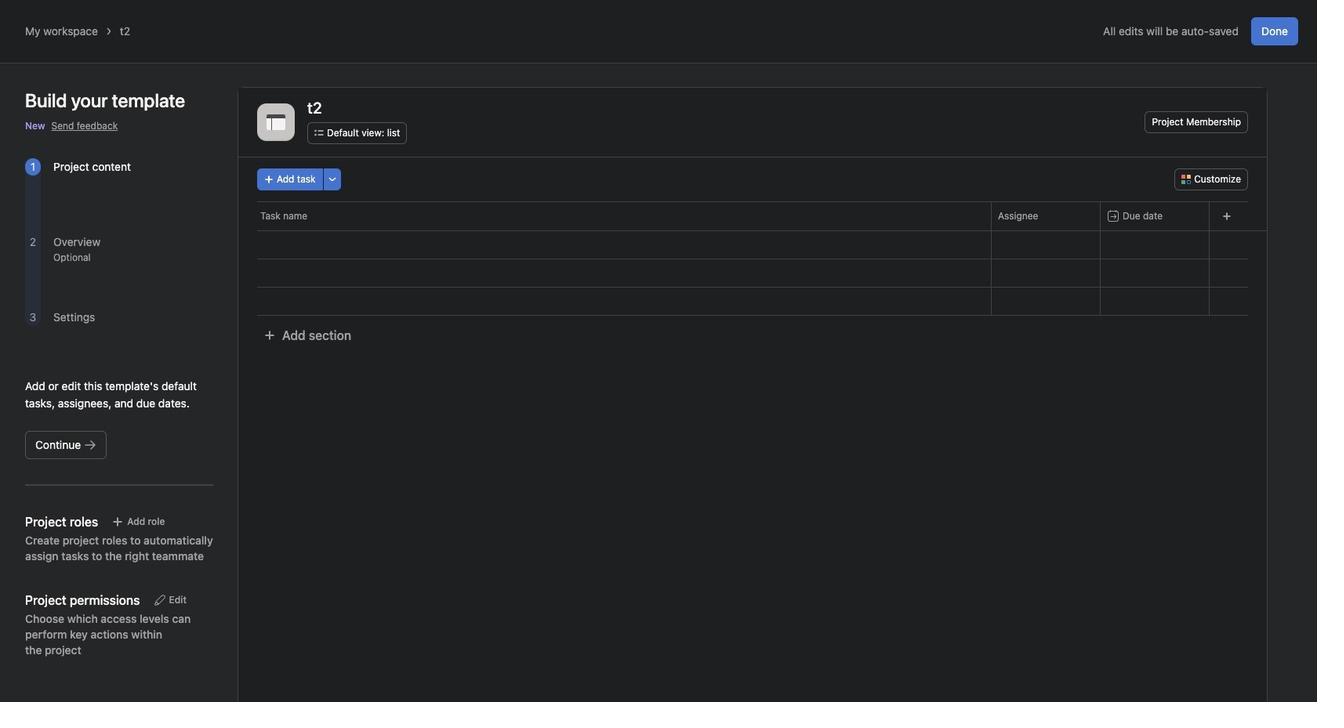 Task type: vqa. For each thing, say whether or not it's contained in the screenshot.
Add role IMAGE
yes



Task type: locate. For each thing, give the bounding box(es) containing it.
2 row from the top
[[238, 231, 1267, 260]]

add role image
[[112, 516, 124, 529]]

4 row from the top
[[238, 287, 1267, 316]]

3 row from the top
[[238, 259, 1267, 288]]

add field image
[[1223, 212, 1232, 221]]

more actions image
[[328, 175, 337, 184]]

1 row from the top
[[238, 202, 1267, 231]]

row
[[238, 202, 1267, 231], [238, 231, 1267, 260], [238, 259, 1267, 288], [238, 287, 1267, 316]]



Task type: describe. For each thing, give the bounding box(es) containing it.
edit permissions image
[[153, 595, 166, 607]]

template image
[[267, 113, 285, 132]]



